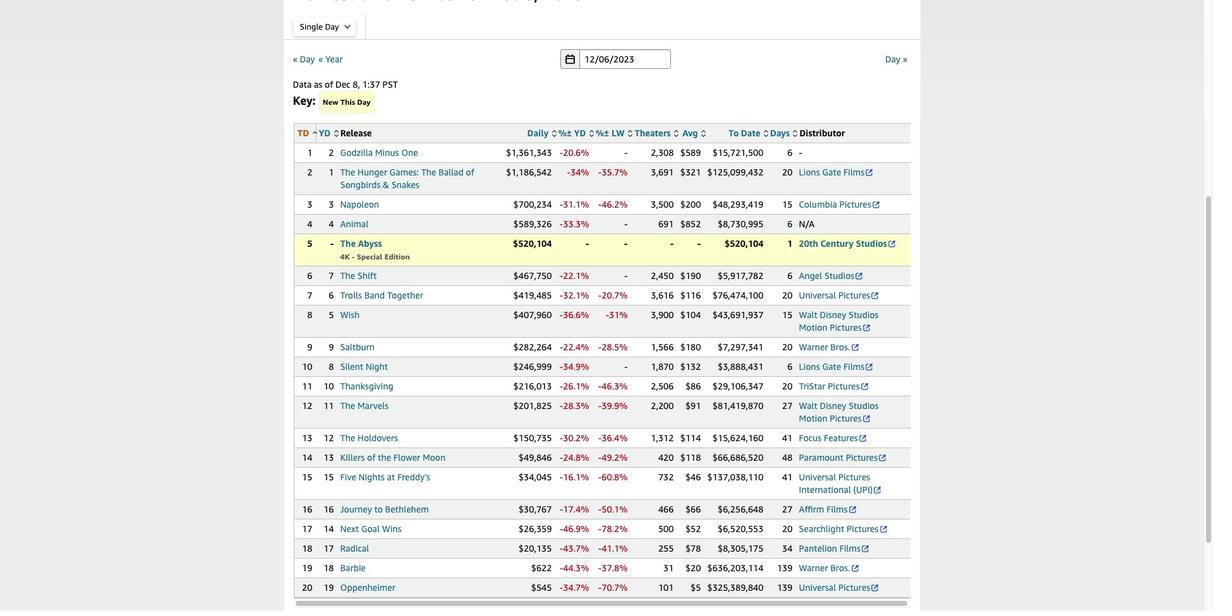 Task type: vqa. For each thing, say whether or not it's contained in the screenshot.


Task type: describe. For each thing, give the bounding box(es) containing it.
46.2%
[[602, 199, 628, 210]]

- for -17.4%
[[560, 504, 563, 515]]

$180
[[680, 342, 701, 353]]

- for -44.3%
[[560, 563, 563, 574]]

27 for walt disney studios motion pictures
[[782, 401, 793, 411]]

20 for searchlight pictures
[[782, 524, 793, 535]]

14 for 14
[[302, 453, 313, 463]]

13 for 13 killers of the flower moon
[[324, 453, 334, 463]]

the holdovers link
[[340, 433, 398, 444]]

paramount
[[799, 453, 844, 463]]

$15,721,500
[[713, 147, 764, 158]]

- for -36.4%
[[598, 433, 602, 444]]

6 n/a
[[788, 219, 815, 229]]

50.1%
[[602, 504, 628, 515]]

lions gate films for 6
[[799, 362, 865, 372]]

36.6%
[[563, 310, 589, 320]]

affirm films
[[799, 504, 848, 515]]

9 for 9
[[307, 342, 313, 353]]

bethlehem
[[385, 504, 429, 515]]

$34,045
[[519, 472, 552, 483]]

$26,359
[[519, 524, 552, 535]]

32.1%
[[563, 290, 589, 301]]

2 « from the left
[[318, 53, 323, 64]]

$1,361,343
[[506, 147, 552, 158]]

-44.3%
[[560, 563, 589, 574]]

10 for 10
[[302, 362, 313, 372]]

5 for 5
[[307, 238, 313, 249]]

1 « from the left
[[293, 53, 298, 64]]

41.1%
[[602, 544, 628, 554]]

16 for 16 journey to bethlehem
[[324, 504, 334, 515]]

data as of dec 8, 1:37 pst
[[293, 79, 398, 90]]

20 for warner bros.
[[782, 342, 793, 353]]

$200
[[680, 199, 701, 210]]

films up tristar pictures link
[[844, 362, 865, 372]]

7 for 7
[[307, 290, 313, 301]]

255
[[658, 544, 674, 554]]

saltburn link
[[340, 342, 375, 353]]

day left » at the top right of page
[[886, 53, 901, 64]]

- for -78.2%
[[598, 524, 602, 535]]

day left dropdown icon
[[325, 21, 339, 32]]

11 the marvels
[[324, 401, 389, 411]]

key:
[[293, 94, 316, 107]]

28.3%
[[563, 401, 589, 411]]

walt disney studios motion pictures link for 15
[[799, 310, 879, 333]]

4 for 4
[[307, 219, 313, 229]]

single day
[[300, 21, 339, 32]]

disney for 27
[[820, 401, 847, 411]]

- for -46.3%
[[598, 381, 602, 392]]

warner bros. for 139
[[799, 563, 850, 574]]

6 -
[[788, 147, 803, 158]]

16 journey to bethlehem
[[324, 504, 429, 515]]

6 left "n/a"
[[788, 219, 793, 229]]

the for - the abyss 4k - special edition
[[340, 238, 356, 249]]

the left ballad
[[421, 167, 436, 178]]

- for -30.2%
[[560, 433, 563, 444]]

4 animal
[[329, 219, 369, 229]]

-20.6%
[[560, 147, 589, 158]]

- for -33.3%
[[560, 219, 563, 229]]

- for -49.2%
[[598, 453, 602, 463]]

5 wish
[[329, 310, 360, 320]]

%± yd link
[[558, 128, 594, 138]]

-24.8%
[[560, 453, 589, 463]]

1 inside 1 the hunger games: the ballad of songbirds & snakes
[[329, 167, 334, 178]]

- for -16.1%
[[560, 472, 563, 483]]

radical
[[340, 544, 369, 554]]

theaters
[[635, 128, 671, 138]]

- for -24.8%
[[560, 453, 563, 463]]

lions for 6
[[799, 362, 820, 372]]

8 for 8 silent night
[[329, 362, 334, 372]]

1,566
[[651, 342, 674, 353]]

$545
[[531, 583, 552, 593]]

motion for 15
[[799, 322, 828, 333]]

34.7%
[[563, 583, 589, 593]]

of for 1:37
[[325, 79, 333, 90]]

&
[[383, 179, 389, 190]]

$29,106,347
[[713, 381, 764, 392]]

6 down days link
[[788, 147, 793, 158]]

-34%
[[567, 167, 589, 178]]

focus features link
[[799, 433, 868, 444]]

- for -46.2%
[[598, 199, 602, 210]]

7 for 7 the shift
[[329, 271, 334, 281]]

studios for 27
[[849, 401, 879, 411]]

- for -22.1%
[[560, 271, 563, 281]]

70.7%
[[602, 583, 628, 593]]

9 for 9 saltburn
[[329, 342, 334, 353]]

international
[[799, 485, 851, 495]]

10 thanksgiving
[[324, 381, 393, 392]]

- for -31%
[[606, 310, 609, 320]]

16.1%
[[563, 472, 589, 483]]

$7,297,341
[[718, 342, 764, 353]]

- for -20.6%
[[560, 147, 563, 158]]

20 for lions gate films
[[782, 167, 793, 178]]

studios right the "angel"
[[825, 271, 855, 281]]

- for -36.6%
[[560, 310, 563, 320]]

31
[[664, 563, 674, 574]]

4k
[[340, 252, 350, 262]]

1 $520,104 from the left
[[513, 238, 552, 249]]

bros. for 139
[[831, 563, 850, 574]]

34%
[[571, 167, 589, 178]]

pictures for $48,293,419
[[840, 199, 872, 210]]

$419,485
[[514, 290, 552, 301]]

19 oppenheimer
[[324, 583, 396, 593]]

-41.1%
[[598, 544, 628, 554]]

films up columbia pictures link
[[844, 167, 865, 178]]

44.3%
[[563, 563, 589, 574]]

trolls band together link
[[340, 290, 423, 301]]

universal pictures link for 139
[[799, 583, 880, 593]]

2 yd from the left
[[574, 128, 586, 138]]

- for -39.9%
[[598, 401, 602, 411]]

- for -28.5%
[[598, 342, 602, 353]]

godzilla minus one link
[[340, 147, 418, 158]]

to date link
[[729, 128, 768, 138]]

-37.8%
[[598, 563, 628, 574]]

2,506
[[651, 381, 674, 392]]

12 for 12
[[302, 401, 313, 411]]

shift
[[358, 271, 377, 281]]

killers
[[340, 453, 365, 463]]

$49,846
[[519, 453, 552, 463]]

3,616
[[651, 290, 674, 301]]

$467,750
[[514, 271, 552, 281]]

snakes
[[392, 179, 420, 190]]

day right this
[[357, 97, 371, 107]]

60.8%
[[602, 472, 628, 483]]

ballad
[[439, 167, 464, 178]]

-36.6%
[[560, 310, 589, 320]]

8 for 8
[[307, 310, 313, 320]]

gate for 6
[[823, 362, 841, 372]]

7 the shift
[[329, 271, 377, 281]]

n/a
[[799, 219, 815, 229]]

$43,691,937
[[713, 310, 764, 320]]

28.5%
[[602, 342, 628, 353]]

36.4%
[[602, 433, 628, 444]]

46.9%
[[563, 524, 589, 535]]

41 for focus features
[[782, 433, 793, 444]]

gate for 20
[[823, 167, 841, 178]]

-28.3%
[[560, 401, 589, 411]]

$150,735
[[514, 433, 552, 444]]

5 for 5 wish
[[329, 310, 334, 320]]

20.6%
[[563, 147, 589, 158]]

18 for 18 barbie
[[324, 563, 334, 574]]

$125,099,432
[[708, 167, 764, 178]]

universal for 41
[[799, 472, 836, 483]]

-49.2%
[[598, 453, 628, 463]]

$81,419,870
[[713, 401, 764, 411]]

33.3%
[[563, 219, 589, 229]]

lions gate films link for 20
[[799, 167, 874, 178]]

- for -70.7%
[[598, 583, 602, 593]]

thanksgiving link
[[340, 381, 393, 392]]

1,312
[[651, 433, 674, 444]]

night
[[366, 362, 388, 372]]

10 for 10 thanksgiving
[[324, 381, 334, 392]]

the for 1 the hunger games: the ballad of songbirds & snakes
[[340, 167, 355, 178]]

animal link
[[340, 219, 369, 229]]

19 for 19 oppenheimer
[[324, 583, 334, 593]]

$137,038,110
[[708, 472, 764, 483]]

- for -26.1%
[[560, 381, 563, 392]]

27 for affirm films
[[782, 504, 793, 515]]

$104
[[680, 310, 701, 320]]

warner bros. link for 139
[[799, 563, 860, 574]]

1 yd from the left
[[319, 128, 331, 138]]

universal pictures for 139
[[799, 583, 871, 593]]

searchlight pictures link
[[799, 524, 888, 535]]

16 for 16
[[302, 504, 313, 515]]

Date with format m m/d d/y y y y text field
[[580, 49, 671, 69]]

universal for 20
[[799, 290, 836, 301]]

pictures for $137,038,110
[[839, 472, 871, 483]]

warner for 20
[[799, 342, 828, 353]]

- for -43.7%
[[560, 544, 563, 554]]

$66,686,520
[[713, 453, 764, 463]]

edition
[[385, 252, 410, 262]]

19 for 19
[[302, 563, 313, 574]]



Task type: locate. For each thing, give the bounding box(es) containing it.
pictures for $6,520,553
[[847, 524, 879, 535]]

0 vertical spatial lions gate films link
[[799, 167, 874, 178]]

14 left next
[[324, 524, 334, 535]]

$6,520,553
[[718, 524, 764, 535]]

1 %± from the left
[[558, 128, 572, 138]]

1 9 from the left
[[307, 342, 313, 353]]

0 vertical spatial disney
[[820, 310, 847, 320]]

2 41 from the top
[[782, 472, 793, 483]]

universal down "pantelion"
[[799, 583, 836, 593]]

1 horizontal spatial 5
[[329, 310, 334, 320]]

- for -31.1%
[[560, 199, 563, 210]]

1 vertical spatial disney
[[820, 401, 847, 411]]

9 left saltburn link
[[329, 342, 334, 353]]

1 vertical spatial motion
[[799, 413, 828, 424]]

1 vertical spatial gate
[[823, 362, 841, 372]]

yd left release
[[319, 128, 331, 138]]

1 horizontal spatial 14
[[324, 524, 334, 535]]

2 warner bros. link from the top
[[799, 563, 860, 574]]

17
[[302, 524, 313, 535], [324, 544, 334, 554]]

- for -37.8%
[[598, 563, 602, 574]]

minus
[[375, 147, 399, 158]]

walt for 27
[[799, 401, 818, 411]]

walt down "tristar"
[[799, 401, 818, 411]]

2 27 from the top
[[782, 504, 793, 515]]

the down '10 thanksgiving'
[[340, 401, 355, 411]]

the for 12 the holdovers
[[340, 433, 355, 444]]

2
[[329, 147, 334, 158], [307, 167, 313, 178]]

warner bros. link up tristar pictures
[[799, 342, 860, 353]]

universal for 139
[[799, 583, 836, 593]]

15
[[782, 199, 793, 210], [782, 310, 793, 320], [302, 472, 313, 483], [324, 472, 334, 483]]

1 vertical spatial warner
[[799, 563, 828, 574]]

calendar image
[[566, 54, 575, 64]]

- for -46.9%
[[560, 524, 563, 535]]

1 walt disney studios motion pictures from the top
[[799, 310, 879, 333]]

the up killers
[[340, 433, 355, 444]]

0 vertical spatial warner
[[799, 342, 828, 353]]

- for -28.3%
[[560, 401, 563, 411]]

universal up international
[[799, 472, 836, 483]]

2 4 from the left
[[329, 219, 334, 229]]

2 9 from the left
[[329, 342, 334, 353]]

2 %± from the left
[[596, 128, 609, 138]]

films up searchlight pictures
[[827, 504, 848, 515]]

disney down tristar pictures link
[[820, 401, 847, 411]]

1 vertical spatial 27
[[782, 504, 793, 515]]

14 left killers
[[302, 453, 313, 463]]

yd up 20.6%
[[574, 128, 586, 138]]

1 vertical spatial 10
[[324, 381, 334, 392]]

0 vertical spatial universal pictures link
[[799, 290, 880, 301]]

1 universal pictures from the top
[[799, 290, 871, 301]]

- the abyss 4k - special edition
[[330, 238, 410, 262]]

$520,104 down $8,730,995
[[725, 238, 764, 249]]

new
[[323, 97, 339, 107]]

1 41 from the top
[[782, 433, 793, 444]]

1 motion from the top
[[799, 322, 828, 333]]

«
[[293, 53, 298, 64], [318, 53, 323, 64]]

0 vertical spatial 19
[[302, 563, 313, 574]]

1 horizontal spatial of
[[367, 453, 376, 463]]

41
[[782, 433, 793, 444], [782, 472, 793, 483]]

1 vertical spatial of
[[466, 167, 474, 178]]

11 for 11 the marvels
[[324, 401, 334, 411]]

studios down angel studios link
[[849, 310, 879, 320]]

$118
[[680, 453, 701, 463]]

20 right "$7,297,341" on the bottom right of the page
[[782, 342, 793, 353]]

to date
[[729, 128, 761, 138]]

2 gate from the top
[[823, 362, 841, 372]]

« up data
[[293, 53, 298, 64]]

lions gate films for 20
[[799, 167, 865, 178]]

2 bros. from the top
[[831, 563, 850, 574]]

- for -41.1%
[[598, 544, 602, 554]]

13 left 12 the holdovers
[[302, 433, 313, 444]]

« left year
[[318, 53, 323, 64]]

18 for 18
[[302, 544, 313, 554]]

the marvels link
[[340, 401, 389, 411]]

1 lions gate films link from the top
[[799, 167, 874, 178]]

1 warner bros. from the top
[[799, 342, 850, 353]]

napoleon
[[340, 199, 379, 210]]

bros. down pantelion films link
[[831, 563, 850, 574]]

20 up 34
[[782, 524, 793, 535]]

0 vertical spatial 139
[[777, 563, 793, 574]]

0 vertical spatial warner bros.
[[799, 342, 850, 353]]

the for 11 the marvels
[[340, 401, 355, 411]]

days link
[[770, 128, 798, 138]]

disney down angel studios link
[[820, 310, 847, 320]]

17 for 17 radical
[[324, 544, 334, 554]]

2 universal pictures from the top
[[799, 583, 871, 593]]

0 vertical spatial 18
[[302, 544, 313, 554]]

lions gate films up "columbia pictures"
[[799, 167, 865, 178]]

the
[[340, 167, 355, 178], [421, 167, 436, 178], [340, 238, 356, 249], [340, 271, 355, 281], [340, 401, 355, 411], [340, 433, 355, 444]]

0 horizontal spatial 5
[[307, 238, 313, 249]]

studios down tristar pictures link
[[849, 401, 879, 411]]

%±
[[558, 128, 572, 138], [596, 128, 609, 138]]

next goal wins link
[[340, 524, 402, 535]]

barbie link
[[340, 563, 366, 574]]

2 vertical spatial universal
[[799, 583, 836, 593]]

the down 4k
[[340, 271, 355, 281]]

of left the
[[367, 453, 376, 463]]

0 horizontal spatial 2
[[307, 167, 313, 178]]

1 left godzilla
[[307, 147, 313, 158]]

0 vertical spatial gate
[[823, 167, 841, 178]]

1 vertical spatial 1
[[329, 167, 334, 178]]

1 horizontal spatial 13
[[324, 453, 334, 463]]

- for -50.1%
[[598, 504, 602, 515]]

20 right $76,474,100
[[782, 290, 793, 301]]

41 down 48
[[782, 472, 793, 483]]

0 vertical spatial 12
[[302, 401, 313, 411]]

0 vertical spatial 13
[[302, 433, 313, 444]]

0 vertical spatial walt disney studios motion pictures link
[[799, 310, 879, 333]]

19 left 18 barbie
[[302, 563, 313, 574]]

1 vertical spatial 12
[[324, 433, 334, 444]]

0 horizontal spatial 18
[[302, 544, 313, 554]]

41 up 48
[[782, 433, 793, 444]]

the for 7 the shift
[[340, 271, 355, 281]]

7 left trolls
[[307, 290, 313, 301]]

7 left the shift link
[[329, 271, 334, 281]]

disney for 15
[[820, 310, 847, 320]]

3 left 3 napoleon
[[307, 199, 313, 210]]

0 horizontal spatial 12
[[302, 401, 313, 411]]

12 for 12 the holdovers
[[324, 433, 334, 444]]

1 horizontal spatial yd
[[574, 128, 586, 138]]

freddy's
[[397, 472, 430, 483]]

lw
[[612, 128, 625, 138]]

1 vertical spatial universal
[[799, 472, 836, 483]]

of for moon
[[367, 453, 376, 463]]

2 walt disney studios motion pictures link from the top
[[799, 401, 879, 424]]

1 vertical spatial 17
[[324, 544, 334, 554]]

1 lions from the top
[[799, 167, 820, 178]]

- for -34.9%
[[560, 362, 563, 372]]

pictures for $29,106,347
[[828, 381, 860, 392]]

31.1%
[[563, 199, 589, 210]]

27 left affirm
[[782, 504, 793, 515]]

warner down "pantelion"
[[799, 563, 828, 574]]

films down searchlight pictures link
[[840, 544, 861, 554]]

17.4%
[[563, 504, 589, 515]]

1 vertical spatial 14
[[324, 524, 334, 535]]

0 horizontal spatial 7
[[307, 290, 313, 301]]

$216,013
[[514, 381, 552, 392]]

1 left 20th
[[788, 238, 793, 249]]

yd link
[[319, 128, 339, 138]]

the abyss link
[[340, 238, 382, 249]]

1 3 from the left
[[307, 199, 313, 210]]

1 horizontal spatial %±
[[596, 128, 609, 138]]

20 down '6 -'
[[782, 167, 793, 178]]

thanksgiving
[[340, 381, 393, 392]]

19 down 18 barbie
[[324, 583, 334, 593]]

20 left 19 oppenheimer
[[302, 583, 313, 593]]

20th century studios link
[[799, 238, 897, 249]]

2 lions gate films link from the top
[[799, 362, 874, 372]]

warner for 139
[[799, 563, 828, 574]]

1 warner from the top
[[799, 342, 828, 353]]

6 left trolls
[[329, 290, 334, 301]]

1 27 from the top
[[782, 401, 793, 411]]

2 universal from the top
[[799, 472, 836, 483]]

-28.5%
[[598, 342, 628, 353]]

%± for %± lw
[[596, 128, 609, 138]]

1 4 from the left
[[307, 219, 313, 229]]

motion up focus
[[799, 413, 828, 424]]

universal inside universal pictures international (upi)
[[799, 472, 836, 483]]

0 horizontal spatial 9
[[307, 342, 313, 353]]

0 horizontal spatial 8
[[307, 310, 313, 320]]

0 vertical spatial warner bros. link
[[799, 342, 860, 353]]

$132
[[680, 362, 701, 372]]

2 vertical spatial of
[[367, 453, 376, 463]]

0 horizontal spatial 17
[[302, 524, 313, 535]]

1 vertical spatial universal pictures
[[799, 583, 871, 593]]

1 vertical spatial 2
[[307, 167, 313, 178]]

1 vertical spatial 5
[[329, 310, 334, 320]]

1 vertical spatial 139
[[777, 583, 793, 593]]

0 vertical spatial 5
[[307, 238, 313, 249]]

%± left lw
[[596, 128, 609, 138]]

the up songbirds
[[340, 167, 355, 178]]

6 left the "angel"
[[788, 271, 793, 281]]

20th century studios
[[799, 238, 887, 249]]

17 radical
[[324, 544, 369, 554]]

one
[[401, 147, 418, 158]]

5 left the abyss link
[[307, 238, 313, 249]]

universal pictures link for 20
[[799, 290, 880, 301]]

2 lions gate films from the top
[[799, 362, 865, 372]]

walt for 15
[[799, 310, 818, 320]]

8 left "5 wish"
[[307, 310, 313, 320]]

2 for 2
[[307, 167, 313, 178]]

pictures for $66,686,520
[[846, 453, 878, 463]]

pictures inside universal pictures international (upi)
[[839, 472, 871, 483]]

lions for 20
[[799, 167, 820, 178]]

3 for 3 napoleon
[[329, 199, 334, 210]]

2 disney from the top
[[820, 401, 847, 411]]

1 lions gate films from the top
[[799, 167, 865, 178]]

1 horizontal spatial 1
[[329, 167, 334, 178]]

6 left the 7 the shift
[[307, 271, 313, 281]]

»
[[903, 53, 908, 64]]

0 horizontal spatial 1
[[307, 147, 313, 158]]

to
[[374, 504, 383, 515]]

1 down yd 'link'
[[329, 167, 334, 178]]

silent night link
[[340, 362, 388, 372]]

$116
[[680, 290, 701, 301]]

1 vertical spatial 11
[[324, 401, 334, 411]]

2 $520,104 from the left
[[725, 238, 764, 249]]

1 the hunger games: the ballad of songbirds & snakes
[[329, 167, 474, 190]]

lions gate films link up tristar pictures link
[[799, 362, 874, 372]]

0 vertical spatial 14
[[302, 453, 313, 463]]

- for -20.7%
[[598, 290, 602, 301]]

1 vertical spatial walt
[[799, 401, 818, 411]]

0 vertical spatial 8
[[307, 310, 313, 320]]

0 vertical spatial bros.
[[831, 342, 850, 353]]

bros. for 20
[[831, 342, 850, 353]]

of right as
[[325, 79, 333, 90]]

1 vertical spatial lions
[[799, 362, 820, 372]]

$520,104 down $589,326
[[513, 238, 552, 249]]

-
[[560, 147, 563, 158], [624, 147, 628, 158], [799, 147, 803, 158], [567, 167, 571, 178], [598, 167, 602, 178], [560, 199, 563, 210], [598, 199, 602, 210], [560, 219, 563, 229], [624, 219, 628, 229], [330, 238, 334, 249], [586, 238, 589, 249], [624, 238, 628, 249], [670, 238, 674, 249], [698, 238, 701, 249], [352, 252, 355, 262], [560, 271, 563, 281], [624, 271, 628, 281], [560, 290, 563, 301], [598, 290, 602, 301], [560, 310, 563, 320], [606, 310, 609, 320], [560, 342, 563, 353], [598, 342, 602, 353], [560, 362, 563, 372], [624, 362, 628, 372], [560, 381, 563, 392], [598, 381, 602, 392], [560, 401, 563, 411], [598, 401, 602, 411], [560, 433, 563, 444], [598, 433, 602, 444], [560, 453, 563, 463], [598, 453, 602, 463], [560, 472, 563, 483], [598, 472, 602, 483], [560, 504, 563, 515], [598, 504, 602, 515], [560, 524, 563, 535], [598, 524, 602, 535], [560, 544, 563, 554], [598, 544, 602, 554], [560, 563, 563, 574], [598, 563, 602, 574], [560, 583, 563, 593], [598, 583, 602, 593]]

walt down the "angel"
[[799, 310, 818, 320]]

universal pictures down pantelion films link
[[799, 583, 871, 593]]

17 left next
[[302, 524, 313, 535]]

$20,135
[[519, 544, 552, 554]]

1 horizontal spatial 10
[[324, 381, 334, 392]]

special
[[357, 252, 383, 262]]

paramount pictures
[[799, 453, 878, 463]]

1 horizontal spatial 19
[[324, 583, 334, 593]]

bros. up tristar pictures link
[[831, 342, 850, 353]]

0 vertical spatial motion
[[799, 322, 828, 333]]

yd
[[319, 128, 331, 138], [574, 128, 586, 138]]

0 horizontal spatial $520,104
[[513, 238, 552, 249]]

walt disney studios motion pictures for 15
[[799, 310, 879, 333]]

walt disney studios motion pictures link down angel studios link
[[799, 310, 879, 333]]

1 16 from the left
[[302, 504, 313, 515]]

$622
[[531, 563, 552, 574]]

4 left animal link
[[329, 219, 334, 229]]

2 lions from the top
[[799, 362, 820, 372]]

2 vertical spatial 1
[[788, 238, 793, 249]]

- for -34.7%
[[560, 583, 563, 593]]

0 vertical spatial universal pictures
[[799, 290, 871, 301]]

0 horizontal spatial «
[[293, 53, 298, 64]]

20 for tristar pictures
[[782, 381, 793, 392]]

1 horizontal spatial 9
[[329, 342, 334, 353]]

day left « year link
[[300, 53, 315, 64]]

-22.1%
[[560, 271, 589, 281]]

0 vertical spatial 10
[[302, 362, 313, 372]]

1 vertical spatial lions gate films link
[[799, 362, 874, 372]]

1 vertical spatial 19
[[324, 583, 334, 593]]

trolls
[[340, 290, 362, 301]]

avg
[[683, 128, 698, 138]]

searchlight pictures
[[799, 524, 879, 535]]

motion for 27
[[799, 413, 828, 424]]

1 walt from the top
[[799, 310, 818, 320]]

walt disney studios motion pictures for 27
[[799, 401, 879, 424]]

warner bros. link for 20
[[799, 342, 860, 353]]

pictures for $325,389,840
[[839, 583, 871, 593]]

pantelion films
[[799, 544, 861, 554]]

1 disney from the top
[[820, 310, 847, 320]]

1 vertical spatial 41
[[782, 472, 793, 483]]

1 vertical spatial 7
[[307, 290, 313, 301]]

1 vertical spatial warner bros.
[[799, 563, 850, 574]]

10 left 'silent'
[[302, 362, 313, 372]]

18 left 17 radical
[[302, 544, 313, 554]]

tristar pictures
[[799, 381, 860, 392]]

1 horizontal spatial 4
[[329, 219, 334, 229]]

0 horizontal spatial 14
[[302, 453, 313, 463]]

barbie
[[340, 563, 366, 574]]

2 3 from the left
[[329, 199, 334, 210]]

0 horizontal spatial 19
[[302, 563, 313, 574]]

walt disney studios motion pictures link up 'features'
[[799, 401, 879, 424]]

1 warner bros. link from the top
[[799, 342, 860, 353]]

1 universal pictures link from the top
[[799, 290, 880, 301]]

14 for 14 next goal wins
[[324, 524, 334, 535]]

lions down '6 -'
[[799, 167, 820, 178]]

lions gate films up tristar pictures link
[[799, 362, 865, 372]]

10 up 11 the marvels
[[324, 381, 334, 392]]

$282,264
[[514, 342, 552, 353]]

1 vertical spatial lions gate films
[[799, 362, 865, 372]]

gate up "columbia pictures"
[[823, 167, 841, 178]]

1 vertical spatial 8
[[329, 362, 334, 372]]

films
[[844, 167, 865, 178], [844, 362, 865, 372], [827, 504, 848, 515], [840, 544, 861, 554]]

0 vertical spatial of
[[325, 79, 333, 90]]

139 for universal pictures
[[777, 583, 793, 593]]

of
[[325, 79, 333, 90], [466, 167, 474, 178], [367, 453, 376, 463]]

8 left 'silent'
[[329, 362, 334, 372]]

silent
[[340, 362, 363, 372]]

13 left killers
[[324, 453, 334, 463]]

studios for 15
[[849, 310, 879, 320]]

1 vertical spatial universal pictures link
[[799, 583, 880, 593]]

1 horizontal spatial 7
[[329, 271, 334, 281]]

features
[[824, 433, 858, 444]]

-31.1%
[[560, 199, 589, 210]]

$201,825
[[514, 401, 552, 411]]

tristar
[[799, 381, 826, 392]]

universal down the "angel"
[[799, 290, 836, 301]]

8
[[307, 310, 313, 320], [329, 362, 334, 372]]

2 16 from the left
[[324, 504, 334, 515]]

$6,256,648
[[718, 504, 764, 515]]

11 left '10 thanksgiving'
[[302, 381, 313, 392]]

wish
[[340, 310, 360, 320]]

139 for warner bros.
[[777, 563, 793, 574]]

0 vertical spatial lions
[[799, 167, 820, 178]]

1 vertical spatial bros.
[[831, 563, 850, 574]]

41 for universal pictures international (upi)
[[782, 472, 793, 483]]

$76,474,100
[[713, 290, 764, 301]]

20 left "tristar"
[[782, 381, 793, 392]]

distributor
[[800, 128, 845, 138]]

2 warner from the top
[[799, 563, 828, 574]]

walt disney studios motion pictures up 'features'
[[799, 401, 879, 424]]

0 horizontal spatial 10
[[302, 362, 313, 372]]

- for -32.1%
[[560, 290, 563, 301]]

- for -35.7%
[[598, 167, 602, 178]]

18 left barbie
[[324, 563, 334, 574]]

0 vertical spatial 7
[[329, 271, 334, 281]]

9
[[307, 342, 313, 353], [329, 342, 334, 353]]

0 vertical spatial 2
[[329, 147, 334, 158]]

this
[[340, 97, 355, 107]]

band
[[364, 290, 385, 301]]

2 motion from the top
[[799, 413, 828, 424]]

saltburn
[[340, 342, 375, 353]]

0 vertical spatial universal
[[799, 290, 836, 301]]

of inside 1 the hunger games: the ballad of songbirds & snakes
[[466, 167, 474, 178]]

warner bros. for 20
[[799, 342, 850, 353]]

1 horizontal spatial 2
[[329, 147, 334, 158]]

next
[[340, 524, 359, 535]]

studios for 1
[[856, 238, 887, 249]]

6 right $3,888,431
[[788, 362, 793, 372]]

- for -60.8%
[[598, 472, 602, 483]]

1 vertical spatial walt disney studios motion pictures
[[799, 401, 879, 424]]

0 vertical spatial 41
[[782, 433, 793, 444]]

27 right $81,419,870
[[782, 401, 793, 411]]

1 horizontal spatial 3
[[329, 199, 334, 210]]

%± up the -20.6%
[[558, 128, 572, 138]]

$589
[[680, 147, 701, 158]]

1 vertical spatial warner bros. link
[[799, 563, 860, 574]]

universal pictures link down angel studios link
[[799, 290, 880, 301]]

holdovers
[[358, 433, 398, 444]]

1 gate from the top
[[823, 167, 841, 178]]

pictures for $76,474,100
[[839, 290, 871, 301]]

2 warner bros. from the top
[[799, 563, 850, 574]]

5 left 'wish' on the bottom
[[329, 310, 334, 320]]

%± yd
[[558, 128, 586, 138]]

4 left 4 animal
[[307, 219, 313, 229]]

2 139 from the top
[[777, 583, 793, 593]]

- for -34%
[[567, 167, 571, 178]]

3 for 3
[[307, 199, 313, 210]]

1 bros. from the top
[[831, 342, 850, 353]]

dropdown image
[[344, 24, 351, 29]]

universal pictures for 20
[[799, 290, 871, 301]]

warner bros. link
[[799, 342, 860, 353], [799, 563, 860, 574]]

walt disney studios motion pictures link for 27
[[799, 401, 879, 424]]

1 139 from the top
[[777, 563, 793, 574]]

1 vertical spatial walt disney studios motion pictures link
[[799, 401, 879, 424]]

date
[[741, 128, 761, 138]]

2 walt from the top
[[799, 401, 818, 411]]

0 vertical spatial lions gate films
[[799, 167, 865, 178]]

angel studios link
[[799, 271, 864, 281]]

2 universal pictures link from the top
[[799, 583, 880, 593]]

1 horizontal spatial 16
[[324, 504, 334, 515]]

2 walt disney studios motion pictures from the top
[[799, 401, 879, 424]]

the inside - the abyss 4k - special edition
[[340, 238, 356, 249]]

0 vertical spatial 11
[[302, 381, 313, 392]]

-50.1%
[[598, 504, 628, 515]]

universal pictures down angel studios link
[[799, 290, 871, 301]]

motion down the "angel"
[[799, 322, 828, 333]]

warner bros. down pantelion films
[[799, 563, 850, 574]]

9 left '9 saltburn'
[[307, 342, 313, 353]]

1 walt disney studios motion pictures link from the top
[[799, 310, 879, 333]]

lions gate films link up "columbia pictures"
[[799, 167, 874, 178]]

lions gate films link
[[799, 167, 874, 178], [799, 362, 874, 372]]

0 vertical spatial 1
[[307, 147, 313, 158]]

11 for 11
[[302, 381, 313, 392]]

0 vertical spatial walt disney studios motion pictures
[[799, 310, 879, 333]]

11 down '10 thanksgiving'
[[324, 401, 334, 411]]

1 universal from the top
[[799, 290, 836, 301]]

1 horizontal spatial 17
[[324, 544, 334, 554]]

« day « year
[[293, 53, 343, 64]]

0 horizontal spatial of
[[325, 79, 333, 90]]

2 horizontal spatial 1
[[788, 238, 793, 249]]

moon
[[423, 453, 446, 463]]

-70.7%
[[598, 583, 628, 593]]

1 horizontal spatial «
[[318, 53, 323, 64]]

walt disney studios motion pictures link
[[799, 310, 879, 333], [799, 401, 879, 424]]

of right ballad
[[466, 167, 474, 178]]

pictures
[[840, 199, 872, 210], [839, 290, 871, 301], [830, 322, 862, 333], [828, 381, 860, 392], [830, 413, 862, 424], [846, 453, 878, 463], [839, 472, 871, 483], [847, 524, 879, 535], [839, 583, 871, 593]]

searchlight
[[799, 524, 845, 535]]

3 up 4 animal
[[329, 199, 334, 210]]

$52
[[686, 524, 701, 535]]

0 horizontal spatial %±
[[558, 128, 572, 138]]

lions up "tristar"
[[799, 362, 820, 372]]

3 universal from the top
[[799, 583, 836, 593]]

napoleon link
[[340, 199, 379, 210]]

1 vertical spatial 18
[[324, 563, 334, 574]]

warner up "tristar"
[[799, 342, 828, 353]]

gate up tristar pictures link
[[823, 362, 841, 372]]

2 for 2 godzilla minus one
[[329, 147, 334, 158]]

- for -22.4%
[[560, 342, 563, 353]]

-34.7%
[[560, 583, 589, 593]]

%± for %± yd
[[558, 128, 572, 138]]

1 horizontal spatial 12
[[324, 433, 334, 444]]



